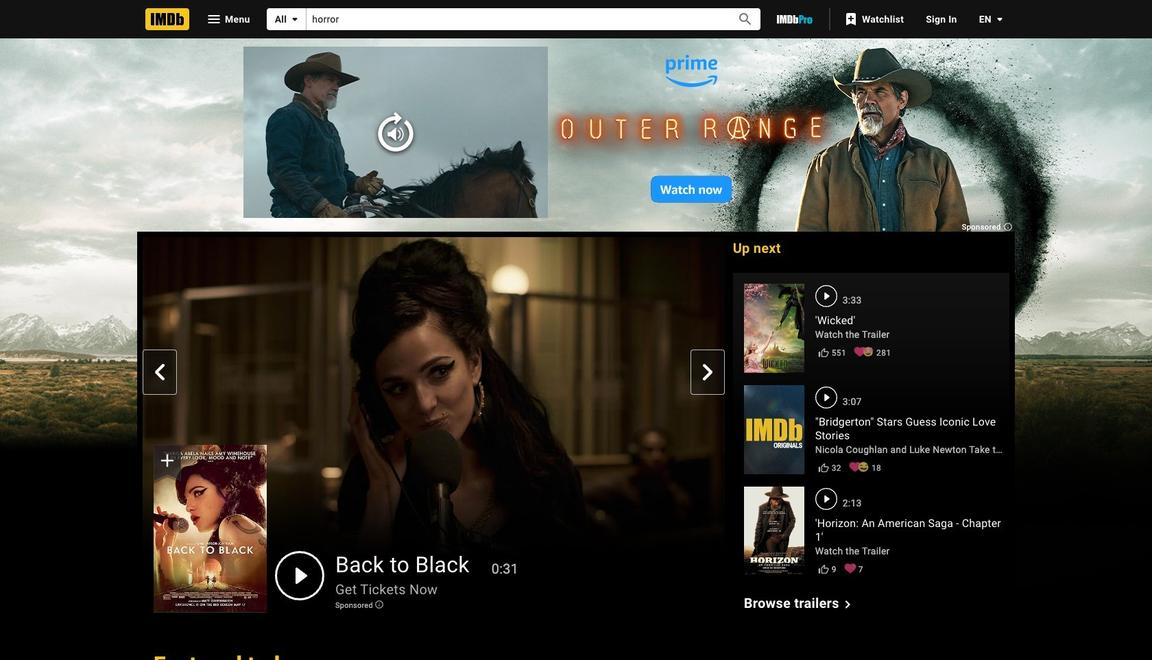 Task type: describe. For each thing, give the bounding box(es) containing it.
Search IMDb text field
[[307, 8, 723, 30]]

there are 18 reactions to this video from other people, primarily love it and funny emojis image
[[848, 459, 872, 475]]

watchlist image
[[843, 11, 860, 27]]

there are 7 love it reactions to this video from other people image
[[843, 561, 859, 577]]

wicked image
[[744, 284, 805, 374]]

arrow drop down image
[[287, 11, 304, 27]]

menu image
[[206, 11, 222, 27]]

"bridgerton" stars nicola coughlan and luke newton guess iconic love stories image
[[744, 386, 805, 475]]

info image
[[375, 601, 384, 610]]

arrow drop down image
[[992, 11, 1009, 27]]

551 people liked this video image
[[816, 348, 832, 359]]



Task type: vqa. For each thing, say whether or not it's contained in the screenshot.
REVIEWS corresponding to 259
no



Task type: locate. For each thing, give the bounding box(es) containing it.
chevron left inline image
[[152, 365, 168, 381]]

1 32 people liked this video image from the top
[[816, 461, 832, 474]]

chevron right inline image
[[700, 365, 716, 381]]

1 9 people liked this video image from the top
[[816, 563, 832, 576]]

chevron right image
[[840, 597, 856, 613]]

None field
[[307, 8, 723, 30]]

551 people liked this video image
[[816, 346, 832, 359]]

2 9 people liked this video image from the top
[[816, 565, 832, 576]]

there are 281 reactions to this video from other people, primarily love it and excited emojis image
[[852, 344, 877, 360]]

None search field
[[267, 8, 761, 30]]

there are 7 love it reactions to this video from other people image
[[843, 561, 859, 577]]

back to black element
[[143, 237, 725, 613]]

home image
[[145, 8, 189, 30]]

back to black image
[[143, 237, 725, 565], [154, 446, 267, 613], [154, 446, 267, 613]]

2 32 people liked this video image from the top
[[816, 463, 832, 474]]

horizon: an american saga - chapter 1 image
[[744, 487, 805, 577]]

submit search image
[[738, 11, 754, 28]]

9 people liked this video image
[[816, 563, 832, 576], [816, 565, 832, 576]]

group
[[143, 237, 725, 613], [154, 446, 267, 613]]

32 people liked this video image
[[816, 461, 832, 474], [816, 463, 832, 474]]



